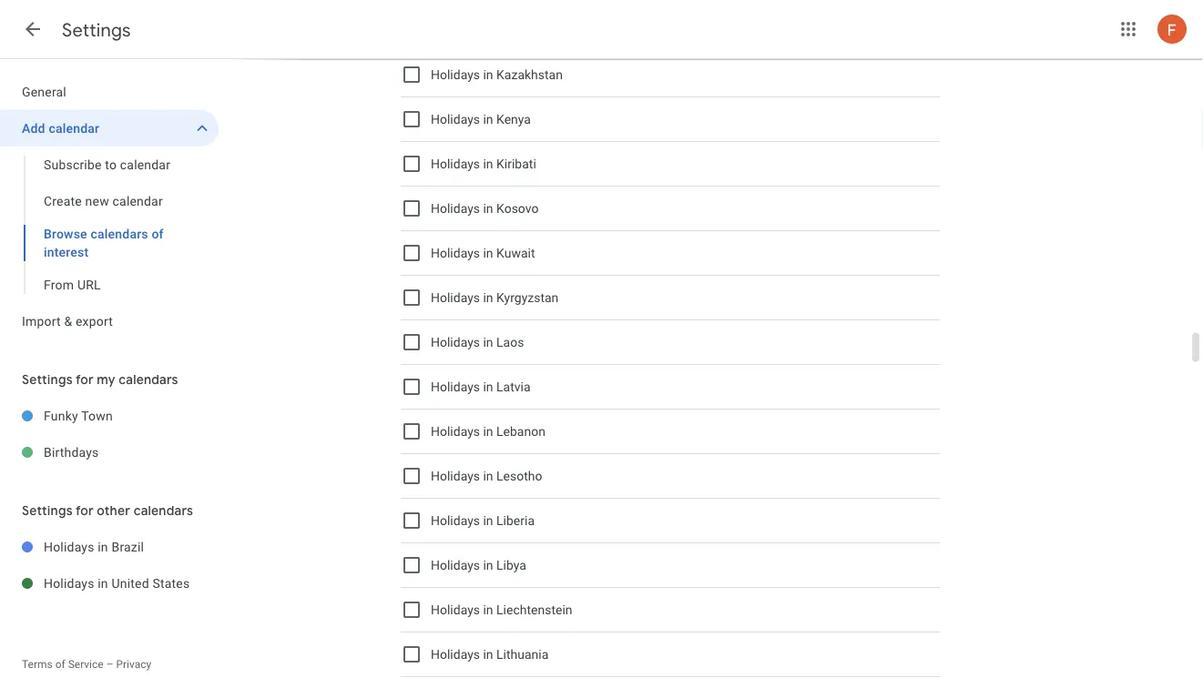Task type: vqa. For each thing, say whether or not it's contained in the screenshot.
14 element
no



Task type: locate. For each thing, give the bounding box(es) containing it.
holidays in kosovo
[[431, 201, 539, 216]]

in left lithuania
[[483, 648, 494, 663]]

in
[[483, 67, 494, 82], [483, 112, 494, 127], [483, 157, 494, 172], [483, 201, 494, 216], [483, 246, 494, 261], [483, 291, 494, 306], [483, 335, 494, 350], [483, 380, 494, 395], [483, 424, 494, 440], [483, 469, 494, 484], [483, 514, 494, 529], [98, 540, 108, 555], [483, 558, 494, 573], [98, 576, 108, 591], [483, 603, 494, 618], [483, 648, 494, 663]]

settings right go back icon
[[62, 18, 131, 41]]

url
[[77, 278, 101, 293]]

2 vertical spatial calendar
[[113, 194, 163, 209]]

holidays down holidays in latvia at the left bottom of page
[[431, 424, 480, 440]]

holidays in lithuania
[[431, 648, 549, 663]]

1 vertical spatial of
[[55, 659, 65, 672]]

calendar right new
[[113, 194, 163, 209]]

for for other
[[76, 503, 94, 519]]

group
[[0, 147, 219, 303]]

in left lebanon
[[483, 424, 494, 440]]

in for liechtenstein
[[483, 603, 494, 618]]

holidays down settings for other calendars
[[44, 540, 94, 555]]

holidays for holidays in brazil
[[44, 540, 94, 555]]

holidays for holidays in united states
[[44, 576, 94, 591]]

holidays for holidays in kazakhstan
[[431, 67, 480, 82]]

2 vertical spatial calendars
[[134, 503, 193, 519]]

in for united
[[98, 576, 108, 591]]

birthdays
[[44, 445, 99, 460]]

in for kuwait
[[483, 246, 494, 261]]

0 vertical spatial for
[[76, 372, 94, 388]]

in for kiribati
[[483, 157, 494, 172]]

add calendar tree item
[[0, 110, 219, 147]]

holidays up holidays in latvia at the left bottom of page
[[431, 335, 480, 350]]

other
[[97, 503, 130, 519]]

settings for other calendars tree
[[0, 530, 219, 602]]

in left lesotho
[[483, 469, 494, 484]]

holidays for holidays in laos
[[431, 335, 480, 350]]

holidays for holidays in latvia
[[431, 380, 480, 395]]

liberia
[[497, 514, 535, 529]]

from url
[[44, 278, 101, 293]]

0 vertical spatial calendar
[[49, 121, 100, 136]]

add
[[22, 121, 45, 136]]

calendars
[[91, 226, 148, 242], [119, 372, 178, 388], [134, 503, 193, 519]]

1 vertical spatial calendars
[[119, 372, 178, 388]]

in left kosovo
[[483, 201, 494, 216]]

holidays for holidays in lebanon
[[431, 424, 480, 440]]

0 vertical spatial calendars
[[91, 226, 148, 242]]

kosovo
[[497, 201, 539, 216]]

holidays for holidays in kuwait
[[431, 246, 480, 261]]

in up holidays in lithuania
[[483, 603, 494, 618]]

2 for from the top
[[76, 503, 94, 519]]

holidays for holidays in liechtenstein
[[431, 603, 480, 618]]

in left libya
[[483, 558, 494, 573]]

in left kenya
[[483, 112, 494, 127]]

holidays in kyrgyzstan
[[431, 291, 559, 306]]

of down create new calendar
[[152, 226, 164, 242]]

in left liberia
[[483, 514, 494, 529]]

liechtenstein
[[497, 603, 573, 618]]

calendars down create new calendar
[[91, 226, 148, 242]]

holidays down holidays in liechtenstein
[[431, 648, 480, 663]]

holidays down holidays in libya
[[431, 603, 480, 618]]

in for kenya
[[483, 112, 494, 127]]

0 vertical spatial of
[[152, 226, 164, 242]]

holidays
[[431, 67, 480, 82], [431, 112, 480, 127], [431, 157, 480, 172], [431, 201, 480, 216], [431, 246, 480, 261], [431, 291, 480, 306], [431, 335, 480, 350], [431, 380, 480, 395], [431, 424, 480, 440], [431, 469, 480, 484], [431, 514, 480, 529], [44, 540, 94, 555], [431, 558, 480, 573], [44, 576, 94, 591], [431, 603, 480, 618], [431, 648, 480, 663]]

of right terms
[[55, 659, 65, 672]]

funky town tree item
[[0, 398, 219, 435]]

for
[[76, 372, 94, 388], [76, 503, 94, 519]]

in left kiribati
[[483, 157, 494, 172]]

from
[[44, 278, 74, 293]]

–
[[106, 659, 113, 672]]

import
[[22, 314, 61, 329]]

settings for settings for my calendars
[[22, 372, 73, 388]]

1 vertical spatial calendar
[[120, 157, 171, 172]]

holidays down holidays in kenya at the left top of the page
[[431, 157, 480, 172]]

1 vertical spatial settings
[[22, 372, 73, 388]]

settings for other calendars
[[22, 503, 193, 519]]

kazakhstan
[[497, 67, 563, 82]]

brazil
[[112, 540, 144, 555]]

privacy
[[116, 659, 152, 672]]

tree
[[0, 74, 219, 340]]

browse
[[44, 226, 87, 242]]

1 for from the top
[[76, 372, 94, 388]]

kuwait
[[497, 246, 535, 261]]

interest
[[44, 245, 89, 260]]

0 vertical spatial settings
[[62, 18, 131, 41]]

holidays in brazil
[[44, 540, 144, 555]]

in for liberia
[[483, 514, 494, 529]]

lebanon
[[497, 424, 546, 440]]

states
[[153, 576, 190, 591]]

holidays in lesotho
[[431, 469, 543, 484]]

terms
[[22, 659, 53, 672]]

calendar inside tree item
[[49, 121, 100, 136]]

holidays in united states link
[[44, 566, 219, 602]]

holidays in libya
[[431, 558, 527, 573]]

holidays in united states tree item
[[0, 566, 219, 602]]

in for kazakhstan
[[483, 67, 494, 82]]

in left united
[[98, 576, 108, 591]]

holidays down holidays in kosovo
[[431, 246, 480, 261]]

for left other
[[76, 503, 94, 519]]

holidays up holidays in laos
[[431, 291, 480, 306]]

holidays down holidays in liberia
[[431, 558, 480, 573]]

settings up holidays in brazil
[[22, 503, 73, 519]]

calendar right to
[[120, 157, 171, 172]]

holidays up holidays in libya
[[431, 514, 480, 529]]

1 vertical spatial for
[[76, 503, 94, 519]]

united
[[112, 576, 149, 591]]

calendars up holidays in brazil link
[[134, 503, 193, 519]]

holidays down holidays in brazil
[[44, 576, 94, 591]]

holidays inside holidays in brazil link
[[44, 540, 94, 555]]

1 horizontal spatial of
[[152, 226, 164, 242]]

tree containing general
[[0, 74, 219, 340]]

calendar
[[49, 121, 100, 136], [120, 157, 171, 172], [113, 194, 163, 209]]

of
[[152, 226, 164, 242], [55, 659, 65, 672]]

&
[[64, 314, 72, 329]]

tree item
[[401, 678, 941, 679]]

holidays for holidays in kosovo
[[431, 201, 480, 216]]

in left kuwait
[[483, 246, 494, 261]]

in left brazil
[[98, 540, 108, 555]]

in left the laos
[[483, 335, 494, 350]]

birthdays tree item
[[0, 435, 219, 471]]

2 vertical spatial settings
[[22, 503, 73, 519]]

settings up funky
[[22, 372, 73, 388]]

holidays inside holidays in united states link
[[44, 576, 94, 591]]

holidays up holidays in liberia
[[431, 469, 480, 484]]

holidays for holidays in kenya
[[431, 112, 480, 127]]

create
[[44, 194, 82, 209]]

holidays up "holidays in kuwait"
[[431, 201, 480, 216]]

in left kyrgyzstan
[[483, 291, 494, 306]]

holidays in latvia
[[431, 380, 531, 395]]

export
[[76, 314, 113, 329]]

kiribati
[[497, 157, 537, 172]]

in for brazil
[[98, 540, 108, 555]]

calendars for my
[[119, 372, 178, 388]]

settings
[[62, 18, 131, 41], [22, 372, 73, 388], [22, 503, 73, 519]]

holidays up holidays in kiribati at top
[[431, 112, 480, 127]]

in for libya
[[483, 558, 494, 573]]

holidays for holidays in libya
[[431, 558, 480, 573]]

holidays up holidays in kenya at the left top of the page
[[431, 67, 480, 82]]

in left latvia
[[483, 380, 494, 395]]

holidays in laos
[[431, 335, 524, 350]]

in inside holidays in brazil link
[[98, 540, 108, 555]]

calendars right the my
[[119, 372, 178, 388]]

in for laos
[[483, 335, 494, 350]]

settings heading
[[62, 18, 131, 41]]

for left the my
[[76, 372, 94, 388]]

holidays in kuwait
[[431, 246, 535, 261]]

in for lesotho
[[483, 469, 494, 484]]

import & export
[[22, 314, 113, 329]]

in left kazakhstan
[[483, 67, 494, 82]]

terms of service link
[[22, 659, 104, 672]]

in inside holidays in united states link
[[98, 576, 108, 591]]

calendar up subscribe
[[49, 121, 100, 136]]

holidays down holidays in laos
[[431, 380, 480, 395]]

in for lebanon
[[483, 424, 494, 440]]



Task type: describe. For each thing, give the bounding box(es) containing it.
holidays in kiribati
[[431, 157, 537, 172]]

in for kyrgyzstan
[[483, 291, 494, 306]]

town
[[81, 409, 113, 424]]

create new calendar
[[44, 194, 163, 209]]

settings for my calendars tree
[[0, 398, 219, 471]]

in for kosovo
[[483, 201, 494, 216]]

holidays for holidays in lesotho
[[431, 469, 480, 484]]

holidays in kazakhstan
[[431, 67, 563, 82]]

settings for settings for other calendars
[[22, 503, 73, 519]]

lithuania
[[497, 648, 549, 663]]

birthdays link
[[44, 435, 219, 471]]

subscribe
[[44, 157, 102, 172]]

my
[[97, 372, 116, 388]]

latvia
[[497, 380, 531, 395]]

go back image
[[22, 18, 44, 40]]

group containing subscribe to calendar
[[0, 147, 219, 303]]

holidays for holidays in liberia
[[431, 514, 480, 529]]

calendars inside browse calendars of interest
[[91, 226, 148, 242]]

holidays in brazil tree item
[[0, 530, 219, 566]]

kenya
[[497, 112, 531, 127]]

calendar for subscribe to calendar
[[120, 157, 171, 172]]

holidays in kenya
[[431, 112, 531, 127]]

funky town
[[44, 409, 113, 424]]

for for my
[[76, 372, 94, 388]]

settings for settings
[[62, 18, 131, 41]]

libya
[[497, 558, 527, 573]]

to
[[105, 157, 117, 172]]

0 horizontal spatial of
[[55, 659, 65, 672]]

kyrgyzstan
[[497, 291, 559, 306]]

add calendar
[[22, 121, 100, 136]]

holidays in liberia
[[431, 514, 535, 529]]

holidays in united states
[[44, 576, 190, 591]]

settings for my calendars
[[22, 372, 178, 388]]

new
[[85, 194, 109, 209]]

terms of service – privacy
[[22, 659, 152, 672]]

browse calendars of interest
[[44, 226, 164, 260]]

subscribe to calendar
[[44, 157, 171, 172]]

of inside browse calendars of interest
[[152, 226, 164, 242]]

lesotho
[[497, 469, 543, 484]]

holidays for holidays in kyrgyzstan
[[431, 291, 480, 306]]

holidays in brazil link
[[44, 530, 219, 566]]

service
[[68, 659, 104, 672]]

holidays for holidays in lithuania
[[431, 648, 480, 663]]

in for lithuania
[[483, 648, 494, 663]]

holidays in liechtenstein
[[431, 603, 573, 618]]

calendar for create new calendar
[[113, 194, 163, 209]]

in for latvia
[[483, 380, 494, 395]]

funky
[[44, 409, 78, 424]]

holidays in lebanon
[[431, 424, 546, 440]]

general
[[22, 84, 67, 99]]

holidays for holidays in kiribati
[[431, 157, 480, 172]]

calendars for other
[[134, 503, 193, 519]]

privacy link
[[116, 659, 152, 672]]

laos
[[497, 335, 524, 350]]



